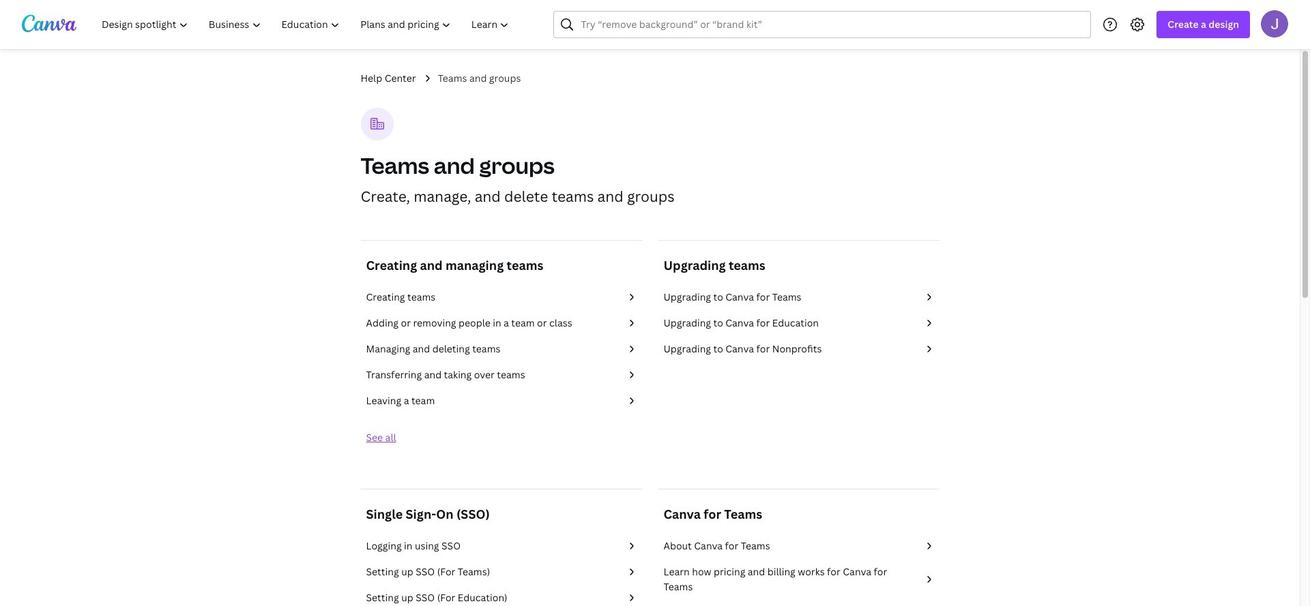 Task type: vqa. For each thing, say whether or not it's contained in the screenshot.
Search term: search box
yes



Task type: locate. For each thing, give the bounding box(es) containing it.
top level navigation element
[[93, 11, 521, 38]]



Task type: describe. For each thing, give the bounding box(es) containing it.
Search term: search field
[[581, 12, 1082, 38]]

jacob simon image
[[1261, 10, 1288, 37]]



